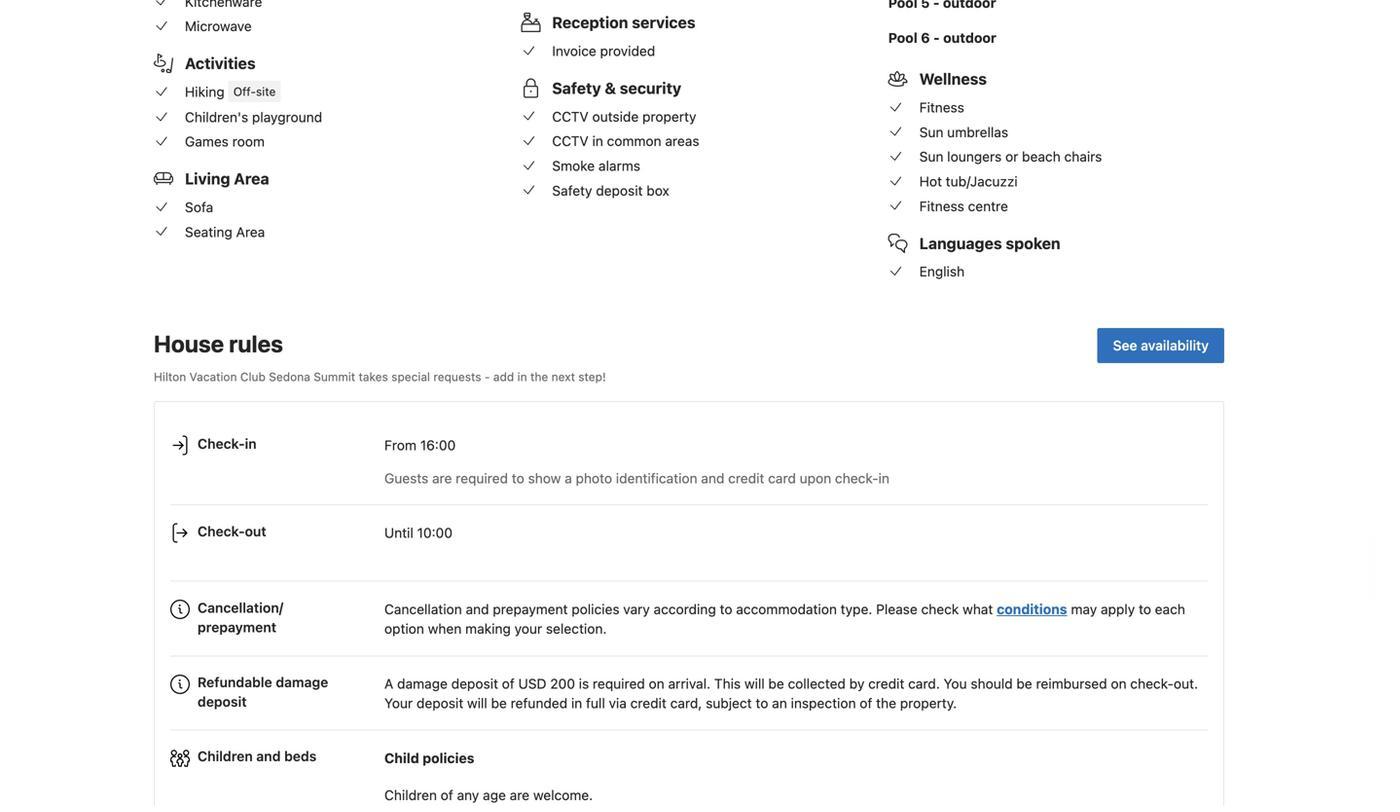 Task type: vqa. For each thing, say whether or not it's contained in the screenshot.
topmost policies
yes



Task type: locate. For each thing, give the bounding box(es) containing it.
0 vertical spatial cctv
[[552, 108, 589, 124]]

1 sun from the top
[[920, 124, 944, 140]]

by
[[850, 676, 865, 692]]

check-
[[835, 470, 879, 486], [1131, 676, 1174, 692]]

1 horizontal spatial -
[[934, 30, 940, 46]]

0 vertical spatial safety
[[552, 79, 601, 97]]

0 vertical spatial area
[[234, 170, 269, 188]]

0 vertical spatial check-
[[198, 436, 245, 452]]

check- down vacation
[[198, 436, 245, 452]]

will right this
[[745, 676, 765, 692]]

a
[[385, 676, 394, 692]]

fitness down wellness in the right of the page
[[920, 99, 965, 115]]

deposit inside refundable damage deposit
[[198, 694, 247, 710]]

check-out
[[198, 523, 267, 539]]

10:00
[[417, 525, 453, 541]]

guests
[[385, 470, 429, 486]]

credit right the via at the left of page
[[631, 695, 667, 711]]

and right identification
[[701, 470, 725, 486]]

damage up your
[[397, 676, 448, 692]]

vary
[[623, 601, 650, 617]]

to left an on the bottom right of page
[[756, 695, 769, 711]]

check-
[[198, 436, 245, 452], [198, 523, 245, 539]]

2 cctv from the top
[[552, 133, 589, 149]]

2 check- from the top
[[198, 523, 245, 539]]

damage inside a damage deposit of usd 200 is required on arrival. this will be collected by credit card. you should be reimbursed on check-out. your deposit will be refunded in full via credit card, subject to an inspection of the property.
[[397, 676, 448, 692]]

cctv up smoke
[[552, 133, 589, 149]]

1 horizontal spatial check-
[[1131, 676, 1174, 692]]

the inside a damage deposit of usd 200 is required on arrival. this will be collected by credit card. you should be reimbursed on check-out. your deposit will be refunded in full via credit card, subject to an inspection of the property.
[[876, 695, 897, 711]]

1 safety from the top
[[552, 79, 601, 97]]

16:00
[[420, 437, 456, 453]]

check- right upon
[[835, 470, 879, 486]]

via
[[609, 695, 627, 711]]

cctv for cctv in common areas
[[552, 133, 589, 149]]

1 check- from the top
[[198, 436, 245, 452]]

and for beds
[[256, 748, 281, 765]]

1 horizontal spatial the
[[876, 695, 897, 711]]

vacation
[[190, 370, 237, 384]]

children of any age are welcome.
[[385, 787, 593, 803]]

1 vertical spatial check-
[[1131, 676, 1174, 692]]

common
[[607, 133, 662, 149]]

you
[[944, 676, 967, 692]]

prepayment down the cancellation/ at the bottom
[[198, 619, 277, 635]]

policies
[[572, 601, 620, 617], [423, 750, 475, 766]]

to left the 'each'
[[1139, 601, 1152, 617]]

0 horizontal spatial on
[[649, 676, 665, 692]]

in right add
[[518, 370, 527, 384]]

apply
[[1101, 601, 1136, 617]]

1 horizontal spatial credit
[[728, 470, 765, 486]]

usd
[[519, 676, 547, 692]]

1 vertical spatial of
[[860, 695, 873, 711]]

1 horizontal spatial required
[[593, 676, 645, 692]]

1 vertical spatial will
[[467, 695, 488, 711]]

will
[[745, 676, 765, 692], [467, 695, 488, 711]]

are right the age
[[510, 787, 530, 803]]

the left next
[[531, 370, 548, 384]]

from 16:00
[[385, 437, 456, 453]]

the left property.
[[876, 695, 897, 711]]

0 horizontal spatial and
[[256, 748, 281, 765]]

1 horizontal spatial damage
[[397, 676, 448, 692]]

subject
[[706, 695, 752, 711]]

0 horizontal spatial policies
[[423, 750, 475, 766]]

damage right refundable at the bottom
[[276, 674, 328, 690]]

outdoor
[[944, 30, 997, 46]]

required up the via at the left of page
[[593, 676, 645, 692]]

1 vertical spatial prepayment
[[198, 619, 277, 635]]

to left show
[[512, 470, 525, 486]]

0 vertical spatial fitness
[[920, 99, 965, 115]]

collected
[[788, 676, 846, 692]]

2 horizontal spatial credit
[[869, 676, 905, 692]]

check- up the cancellation/ at the bottom
[[198, 523, 245, 539]]

1 horizontal spatial will
[[745, 676, 765, 692]]

credit left card
[[728, 470, 765, 486]]

200
[[550, 676, 575, 692]]

1 vertical spatial area
[[236, 224, 265, 240]]

2 safety from the top
[[552, 182, 592, 198]]

fitness
[[920, 99, 965, 115], [920, 198, 965, 214]]

requests
[[434, 370, 481, 384]]

0 horizontal spatial damage
[[276, 674, 328, 690]]

children down refundable damage deposit
[[198, 748, 253, 765]]

cancellation
[[385, 601, 462, 617]]

will left the refunded at bottom
[[467, 695, 488, 711]]

0 vertical spatial sun
[[920, 124, 944, 140]]

of down by in the bottom right of the page
[[860, 695, 873, 711]]

any
[[457, 787, 479, 803]]

0 vertical spatial check-
[[835, 470, 879, 486]]

2 vertical spatial and
[[256, 748, 281, 765]]

sun up hot
[[920, 149, 944, 165]]

1 vertical spatial sun
[[920, 149, 944, 165]]

1 horizontal spatial and
[[466, 601, 489, 617]]

1 horizontal spatial children
[[385, 787, 437, 803]]

0 horizontal spatial -
[[485, 370, 490, 384]]

1 vertical spatial the
[[876, 695, 897, 711]]

children and beds
[[198, 748, 317, 765]]

2 sun from the top
[[920, 149, 944, 165]]

to
[[512, 470, 525, 486], [720, 601, 733, 617], [1139, 601, 1152, 617], [756, 695, 769, 711]]

fitness down hot
[[920, 198, 965, 214]]

0 horizontal spatial children
[[198, 748, 253, 765]]

deposit down alarms
[[596, 182, 643, 198]]

microwave
[[185, 18, 252, 34]]

conditions link
[[997, 601, 1068, 617]]

seating area
[[185, 224, 265, 240]]

0 vertical spatial required
[[456, 470, 508, 486]]

safety for safety & security
[[552, 79, 601, 97]]

in
[[592, 133, 604, 149], [518, 370, 527, 384], [245, 436, 257, 452], [879, 470, 890, 486], [571, 695, 583, 711]]

prepayment
[[493, 601, 568, 617], [198, 619, 277, 635]]

be left the refunded at bottom
[[491, 695, 507, 711]]

refundable damage deposit
[[198, 674, 328, 710]]

1 horizontal spatial be
[[769, 676, 785, 692]]

0 vertical spatial and
[[701, 470, 725, 486]]

1 vertical spatial required
[[593, 676, 645, 692]]

cctv left outside
[[552, 108, 589, 124]]

beds
[[284, 748, 317, 765]]

area down room in the left top of the page
[[234, 170, 269, 188]]

credit right by in the bottom right of the page
[[869, 676, 905, 692]]

2 fitness from the top
[[920, 198, 965, 214]]

on left arrival.
[[649, 676, 665, 692]]

0 vertical spatial of
[[502, 676, 515, 692]]

check
[[922, 601, 959, 617]]

be right should
[[1017, 676, 1033, 692]]

check- for in
[[198, 436, 245, 452]]

and up the making
[[466, 601, 489, 617]]

be up an on the bottom right of page
[[769, 676, 785, 692]]

check- down the 'each'
[[1131, 676, 1174, 692]]

1 vertical spatial and
[[466, 601, 489, 617]]

1 vertical spatial safety
[[552, 182, 592, 198]]

policies up selection.
[[572, 601, 620, 617]]

0 horizontal spatial prepayment
[[198, 619, 277, 635]]

1 vertical spatial cctv
[[552, 133, 589, 149]]

reception services
[[552, 13, 696, 32]]

please
[[876, 601, 918, 617]]

your
[[515, 621, 542, 637]]

children
[[198, 748, 253, 765], [385, 787, 437, 803]]

0 vertical spatial prepayment
[[493, 601, 568, 617]]

1 vertical spatial check-
[[198, 523, 245, 539]]

1 cctv from the top
[[552, 108, 589, 124]]

0 vertical spatial policies
[[572, 601, 620, 617]]

sofa
[[185, 199, 213, 215]]

in left full
[[571, 695, 583, 711]]

safety left &
[[552, 79, 601, 97]]

conditions
[[997, 601, 1068, 617]]

and left beds
[[256, 748, 281, 765]]

children down the child
[[385, 787, 437, 803]]

deposit down refundable at the bottom
[[198, 694, 247, 710]]

area for living area
[[234, 170, 269, 188]]

1 horizontal spatial of
[[502, 676, 515, 692]]

policies up any on the left bottom of the page
[[423, 750, 475, 766]]

0 vertical spatial will
[[745, 676, 765, 692]]

safety down smoke
[[552, 182, 592, 198]]

off-
[[233, 85, 256, 98]]

1 horizontal spatial policies
[[572, 601, 620, 617]]

games
[[185, 134, 229, 150]]

0 horizontal spatial credit
[[631, 695, 667, 711]]

sun left umbrellas
[[920, 124, 944, 140]]

of left usd at the left bottom of the page
[[502, 676, 515, 692]]

sun umbrellas
[[920, 124, 1009, 140]]

1 horizontal spatial are
[[510, 787, 530, 803]]

prepayment inside cancellation/ prepayment
[[198, 619, 277, 635]]

1 vertical spatial children
[[385, 787, 437, 803]]

1 horizontal spatial on
[[1111, 676, 1127, 692]]

0 horizontal spatial are
[[432, 470, 452, 486]]

are down '16:00'
[[432, 470, 452, 486]]

safety for safety deposit box
[[552, 182, 592, 198]]

according
[[654, 601, 716, 617]]

availability
[[1141, 337, 1209, 354]]

safety & security
[[552, 79, 682, 97]]

0 horizontal spatial will
[[467, 695, 488, 711]]

0 vertical spatial the
[[531, 370, 548, 384]]

1 vertical spatial are
[[510, 787, 530, 803]]

next
[[552, 370, 575, 384]]

type.
[[841, 601, 873, 617]]

1 vertical spatial policies
[[423, 750, 475, 766]]

of left any on the left bottom of the page
[[441, 787, 454, 803]]

0 horizontal spatial of
[[441, 787, 454, 803]]

in inside a damage deposit of usd 200 is required on arrival. this will be collected by credit card. you should be reimbursed on check-out. your deposit will be refunded in full via credit card, subject to an inspection of the property.
[[571, 695, 583, 711]]

playground
[[252, 109, 322, 125]]

an
[[772, 695, 788, 711]]

0 vertical spatial -
[[934, 30, 940, 46]]

each
[[1155, 601, 1186, 617]]

sun loungers or beach chairs
[[920, 149, 1103, 165]]

damage for a
[[397, 676, 448, 692]]

see availability
[[1113, 337, 1209, 354]]

check-in
[[198, 436, 257, 452]]

children for children and beds
[[198, 748, 253, 765]]

on right the reimbursed
[[1111, 676, 1127, 692]]

required down '16:00'
[[456, 470, 508, 486]]

box
[[647, 182, 670, 198]]

damage inside refundable damage deposit
[[276, 674, 328, 690]]

child policies
[[385, 750, 475, 766]]

site
[[256, 85, 276, 98]]

- right 6
[[934, 30, 940, 46]]

cctv
[[552, 108, 589, 124], [552, 133, 589, 149]]

prepayment up the your
[[493, 601, 568, 617]]

smoke
[[552, 158, 595, 174]]

area right seating
[[236, 224, 265, 240]]

0 horizontal spatial required
[[456, 470, 508, 486]]

0 vertical spatial children
[[198, 748, 253, 765]]

sun
[[920, 124, 944, 140], [920, 149, 944, 165]]

1 horizontal spatial prepayment
[[493, 601, 568, 617]]

refundable
[[198, 674, 272, 690]]

spoken
[[1006, 234, 1061, 252]]

- left add
[[485, 370, 490, 384]]

to inside a damage deposit of usd 200 is required on arrival. this will be collected by credit card. you should be reimbursed on check-out. your deposit will be refunded in full via credit card, subject to an inspection of the property.
[[756, 695, 769, 711]]

1 vertical spatial fitness
[[920, 198, 965, 214]]

2 horizontal spatial and
[[701, 470, 725, 486]]

photo
[[576, 470, 612, 486]]

option
[[385, 621, 424, 637]]

1 fitness from the top
[[920, 99, 965, 115]]

smoke alarms
[[552, 158, 641, 174]]

area for seating area
[[236, 224, 265, 240]]



Task type: describe. For each thing, give the bounding box(es) containing it.
card.
[[909, 676, 940, 692]]

when
[[428, 621, 462, 637]]

hiking off-site
[[185, 84, 276, 100]]

wellness
[[920, 70, 987, 88]]

special
[[392, 370, 430, 384]]

0 horizontal spatial be
[[491, 695, 507, 711]]

inspection
[[791, 695, 856, 711]]

arrival.
[[668, 676, 711, 692]]

identification
[[616, 470, 698, 486]]

show
[[528, 470, 561, 486]]

and for prepayment
[[466, 601, 489, 617]]

2 on from the left
[[1111, 676, 1127, 692]]

languages spoken
[[920, 234, 1061, 252]]

should
[[971, 676, 1013, 692]]

0 vertical spatial are
[[432, 470, 452, 486]]

sun for sun loungers or beach chairs
[[920, 149, 944, 165]]

2 horizontal spatial of
[[860, 695, 873, 711]]

until
[[385, 525, 414, 541]]

out.
[[1174, 676, 1199, 692]]

out
[[245, 523, 267, 539]]

pool 6 - outdoor
[[889, 30, 997, 46]]

may
[[1071, 601, 1098, 617]]

what
[[963, 601, 993, 617]]

hilton vacation club sedona summit takes special requests - add in the next step!
[[154, 370, 606, 384]]

2 horizontal spatial be
[[1017, 676, 1033, 692]]

or
[[1006, 149, 1019, 165]]

fitness for fitness centre
[[920, 198, 965, 214]]

provided
[[600, 43, 656, 59]]

age
[[483, 787, 506, 803]]

summit
[[314, 370, 355, 384]]

house
[[154, 330, 224, 357]]

0 vertical spatial credit
[[728, 470, 765, 486]]

property
[[643, 108, 697, 124]]

hiking
[[185, 84, 225, 100]]

children's
[[185, 109, 248, 125]]

takes
[[359, 370, 388, 384]]

making
[[466, 621, 511, 637]]

house rules
[[154, 330, 283, 357]]

outside
[[592, 108, 639, 124]]

hot tub/jacuzzi
[[920, 173, 1018, 189]]

1 on from the left
[[649, 676, 665, 692]]

living area
[[185, 170, 269, 188]]

welcome.
[[533, 787, 593, 803]]

languages
[[920, 234, 1003, 252]]

beach
[[1022, 149, 1061, 165]]

english
[[920, 263, 965, 280]]

may apply to each option when making your selection.
[[385, 601, 1186, 637]]

room
[[232, 134, 265, 150]]

a
[[565, 470, 572, 486]]

check- for out
[[198, 523, 245, 539]]

upon
[[800, 470, 832, 486]]

0 horizontal spatial check-
[[835, 470, 879, 486]]

centre
[[968, 198, 1009, 214]]

fitness for fitness
[[920, 99, 965, 115]]

rules
[[229, 330, 283, 357]]

card
[[768, 470, 796, 486]]

fitness centre
[[920, 198, 1009, 214]]

check- inside a damage deposit of usd 200 is required on arrival. this will be collected by credit card. you should be reimbursed on check-out. your deposit will be refunded in full via credit card, subject to an inspection of the property.
[[1131, 676, 1174, 692]]

cctv in common areas
[[552, 133, 700, 149]]

property.
[[900, 695, 957, 711]]

safety deposit box
[[552, 182, 670, 198]]

2 vertical spatial of
[[441, 787, 454, 803]]

selection.
[[546, 621, 607, 637]]

to right according
[[720, 601, 733, 617]]

chairs
[[1065, 149, 1103, 165]]

cancellation/ prepayment
[[198, 600, 283, 635]]

loungers
[[948, 149, 1002, 165]]

from
[[385, 437, 417, 453]]

reception
[[552, 13, 628, 32]]

see
[[1113, 337, 1138, 354]]

cctv for cctv outside property
[[552, 108, 589, 124]]

this
[[714, 676, 741, 692]]

sun for sun umbrellas
[[920, 124, 944, 140]]

required inside a damage deposit of usd 200 is required on arrival. this will be collected by credit card. you should be reimbursed on check-out. your deposit will be refunded in full via credit card, subject to an inspection of the property.
[[593, 676, 645, 692]]

a damage deposit of usd 200 is required on arrival. this will be collected by credit card. you should be reimbursed on check-out. your deposit will be refunded in full via credit card, subject to an inspection of the property.
[[385, 676, 1199, 711]]

in up smoke alarms on the top
[[592, 133, 604, 149]]

damage for refundable
[[276, 674, 328, 690]]

deposit down the making
[[451, 676, 498, 692]]

1 vertical spatial -
[[485, 370, 490, 384]]

1 vertical spatial credit
[[869, 676, 905, 692]]

2 vertical spatial credit
[[631, 695, 667, 711]]

in right upon
[[879, 470, 890, 486]]

children's playground
[[185, 109, 322, 125]]

security
[[620, 79, 682, 97]]

club
[[240, 370, 266, 384]]

&
[[605, 79, 616, 97]]

hilton
[[154, 370, 186, 384]]

is
[[579, 676, 589, 692]]

cancellation and prepayment policies vary according to accommodation type. please check what conditions
[[385, 601, 1068, 617]]

in down the club
[[245, 436, 257, 452]]

to inside may apply to each option when making your selection.
[[1139, 601, 1152, 617]]

your
[[385, 695, 413, 711]]

card,
[[671, 695, 702, 711]]

invoice provided
[[552, 43, 656, 59]]

see availability button
[[1098, 328, 1225, 363]]

deposit right your
[[417, 695, 464, 711]]

children for children of any age are welcome.
[[385, 787, 437, 803]]

areas
[[665, 133, 700, 149]]

0 horizontal spatial the
[[531, 370, 548, 384]]

cctv outside property
[[552, 108, 697, 124]]

accommodation
[[736, 601, 837, 617]]



